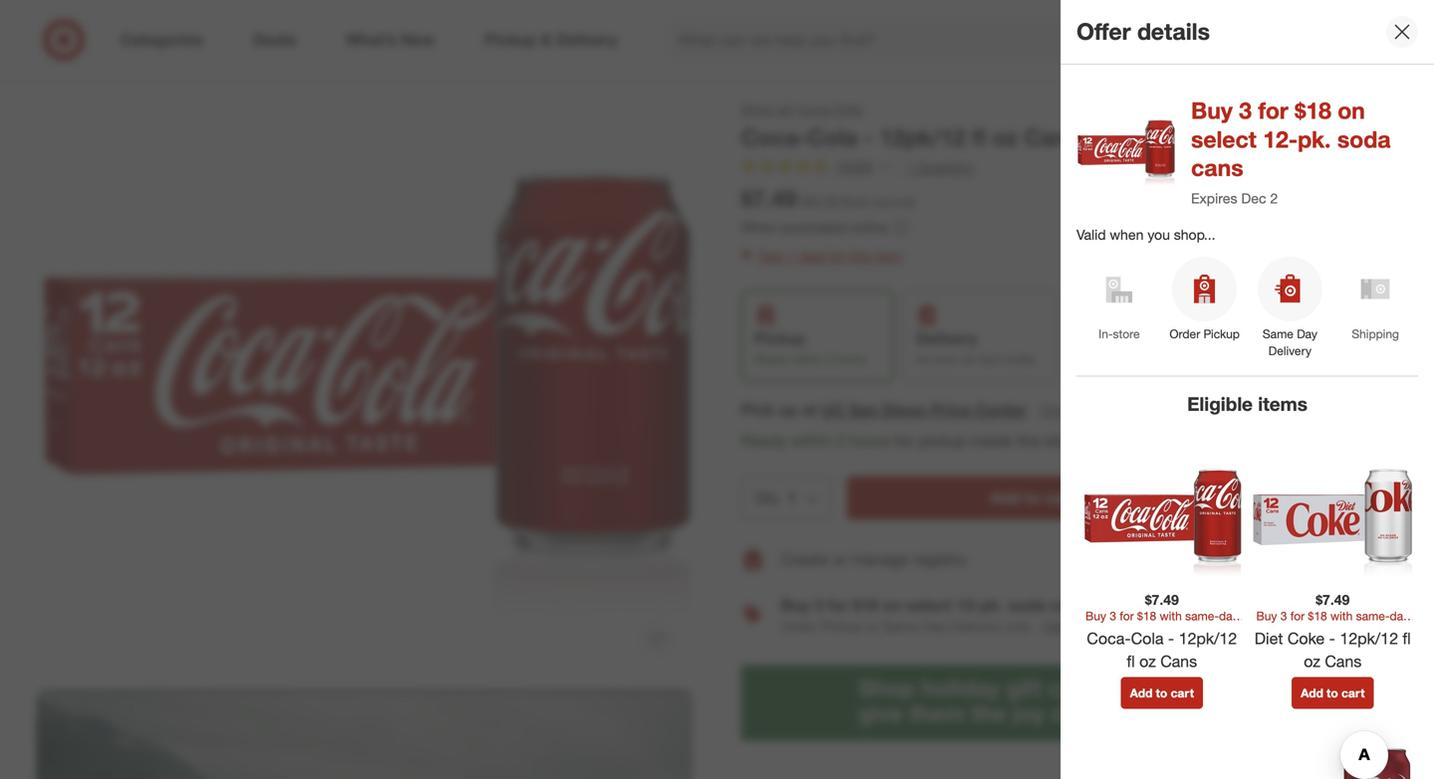 Task type: locate. For each thing, give the bounding box(es) containing it.
to down 'coca-cola - 12pk/12 fl oz cans'
[[1156, 686, 1167, 701]]

select inside buy 3 for $18 on select 12-pk. soda cans expires dec 2
[[1191, 125, 1257, 153]]

store up stores on the bottom right
[[1113, 327, 1140, 342]]

cans up 'details'
[[1050, 596, 1086, 615]]

coca- down all
[[741, 123, 808, 151]]

12pk/12 up 1 question "link"
[[880, 123, 966, 151]]

2 inside the "pickup ready within 2 hours"
[[826, 352, 833, 367]]

pk. inside 'buy 3 for $18 on select 12-pk. soda cans order pickup or same day delivery only ∙ details'
[[980, 596, 1004, 615]]

purchased
[[781, 219, 847, 236]]

1 up ) at the top right
[[906, 159, 914, 176]]

0 vertical spatial on
[[1338, 97, 1365, 124]]

1 vertical spatial hours
[[850, 431, 891, 451]]

store
[[1113, 327, 1140, 342], [1044, 431, 1080, 451]]

$7.49 for coca-
[[1145, 592, 1179, 609]]

0 horizontal spatial oz
[[992, 123, 1018, 151]]

cola up 18388 link
[[808, 123, 858, 151]]

1 horizontal spatial pickup
[[820, 618, 863, 635]]

- for diet coke - 12pk/12 fl oz cans
[[1329, 630, 1335, 649]]

store down check
[[1044, 431, 1080, 451]]

1 vertical spatial soda
[[1008, 596, 1045, 615]]

for down diego in the right bottom of the page
[[895, 431, 914, 451]]

0 vertical spatial soda
[[1337, 125, 1391, 153]]

coca- inside 'coca-cola - 12pk/12 fl oz cans'
[[1087, 630, 1131, 649]]

1 horizontal spatial shipping
[[1352, 327, 1399, 342]]

0 horizontal spatial -
[[864, 123, 873, 151]]

pk.
[[1298, 125, 1331, 153], [980, 596, 1004, 615]]

san
[[849, 400, 878, 420]]

pickup up the up
[[754, 329, 806, 348]]

1 vertical spatial on
[[883, 596, 902, 615]]

image gallery element
[[36, 18, 693, 780]]

oz for coca-cola - 12pk/12 fl oz cans
[[1139, 652, 1156, 672]]

shipping up other
[[1079, 330, 1145, 349]]

1 horizontal spatial or
[[867, 618, 879, 635]]

1 vertical spatial store
[[1044, 431, 1080, 451]]

1 horizontal spatial 1
[[906, 159, 914, 176]]

18388 link
[[741, 156, 893, 180]]

1 vertical spatial 12-
[[956, 596, 980, 615]]

1 horizontal spatial to
[[1156, 686, 1167, 701]]

2 vertical spatial cola
[[1131, 630, 1164, 649]]

0 vertical spatial within
[[791, 352, 823, 367]]

cans up expires
[[1191, 154, 1243, 182]]

buy 3 for $18 on select 12-pk. soda cans link
[[781, 596, 1086, 615]]

1 horizontal spatial oz
[[1139, 652, 1156, 672]]

select inside 'buy 3 for $18 on select 12-pk. soda cans order pickup or same day delivery only ∙ details'
[[906, 596, 952, 615]]

2 horizontal spatial cans
[[1325, 652, 1362, 672]]

shipping button
[[1065, 290, 1219, 383]]

diet coke - 12pk/12 fl oz cans image
[[1253, 432, 1412, 592]]

1 vertical spatial cans
[[1050, 596, 1086, 615]]

- up 18388 at the right of page
[[864, 123, 873, 151]]

for inside buy 3 for $18 on select 12-pk. soda cans expires dec 2
[[1258, 97, 1288, 124]]

12pk/12 inside 'coca-cola - 12pk/12 fl oz cans'
[[1179, 630, 1237, 649]]

shipping right the same day delivery
[[1352, 327, 1399, 342]]

or
[[833, 550, 847, 570], [867, 618, 879, 635]]

store inside dialog
[[1113, 327, 1140, 342]]

$7.49
[[741, 185, 797, 213], [1145, 592, 1179, 609], [1316, 592, 1350, 609]]

1 horizontal spatial fl
[[1127, 652, 1135, 672]]

What can we help you find? suggestions appear below search field
[[666, 18, 1162, 62]]

add down inside
[[990, 488, 1020, 508]]

add to cart button for diet coke - 12pk/12 fl oz cans
[[1292, 678, 1374, 709]]

3 for buy 3 for $18 on select 12-pk. soda cans order pickup or same day delivery only ∙ details
[[814, 596, 823, 615]]

for down create at the right bottom
[[827, 596, 848, 615]]

1 horizontal spatial add to cart
[[1130, 686, 1194, 701]]

0 horizontal spatial add to cart
[[990, 488, 1076, 508]]

1 vertical spatial ready
[[741, 431, 786, 451]]

$7.49 up when
[[741, 185, 797, 213]]

coca- right 'details'
[[1087, 630, 1131, 649]]

0 vertical spatial fl
[[972, 123, 986, 151]]

within
[[791, 352, 823, 367], [791, 431, 833, 451]]

$18
[[1295, 97, 1331, 124], [853, 596, 878, 615]]

to down diet coke - 12pk/12 fl oz cans
[[1327, 686, 1338, 701]]

pk. for buy 3 for $18 on select 12-pk. soda cans expires dec 2
[[1298, 125, 1331, 153]]

12pk/12 inside diet coke - 12pk/12 fl oz cans
[[1340, 630, 1398, 649]]

or inside 'buy 3 for $18 on select 12-pk. soda cans order pickup or same day delivery only ∙ details'
[[867, 618, 879, 635]]

diet coke - 12pk/12 fl oz cans
[[1255, 630, 1411, 672]]

2 horizontal spatial -
[[1329, 630, 1335, 649]]

cart for coca-cola - 12pk/12 fl oz cans
[[1171, 686, 1194, 701]]

coca- right all
[[795, 101, 834, 118]]

add to cart button down 'coca-cola - 12pk/12 fl oz cans'
[[1121, 678, 1203, 709]]

order pickup
[[1170, 327, 1240, 342]]

all
[[778, 101, 792, 118]]

advertisement region
[[741, 666, 1398, 741]]

cart down diet coke - 12pk/12 fl oz cans
[[1342, 686, 1365, 701]]

0 horizontal spatial buy
[[781, 596, 810, 615]]

1 vertical spatial select
[[906, 596, 952, 615]]

1 horizontal spatial pk.
[[1298, 125, 1331, 153]]

1 vertical spatial order
[[781, 618, 817, 635]]

add to cart down the
[[990, 488, 1076, 508]]

2
[[1270, 189, 1278, 207], [826, 352, 833, 367], [837, 431, 846, 451]]

day down buy 3 for $18 on select 12-pk. soda cans link
[[923, 618, 947, 635]]

12-
[[1263, 125, 1298, 153], [956, 596, 980, 615]]

12- up dec
[[1263, 125, 1298, 153]]

cans inside diet coke - 12pk/12 fl oz cans
[[1325, 652, 1362, 672]]

select down registry
[[906, 596, 952, 615]]

pk. inside buy 3 for $18 on select 12-pk. soda cans expires dec 2
[[1298, 125, 1331, 153]]

12- inside buy 3 for $18 on select 12-pk. soda cans expires dec 2
[[1263, 125, 1298, 153]]

2 up "uc"
[[826, 352, 833, 367]]

12pk/12
[[880, 123, 966, 151], [1179, 630, 1237, 649], [1340, 630, 1398, 649]]

cans
[[1024, 123, 1080, 151], [1160, 652, 1197, 672], [1325, 652, 1362, 672]]

$7.49 up 'coca-cola - 12pk/12 fl oz cans'
[[1145, 592, 1179, 609]]

12pk/12 left the diet
[[1179, 630, 1237, 649]]

1 horizontal spatial 12pk/12
[[1179, 630, 1237, 649]]

0 horizontal spatial to
[[1025, 488, 1040, 508]]

pickup inside 'buy 3 for $18 on select 12-pk. soda cans order pickup or same day delivery only ∙ details'
[[820, 618, 863, 635]]

0 vertical spatial 12-
[[1263, 125, 1298, 153]]

add to cart down 'coca-cola - 12pk/12 fl oz cans'
[[1130, 686, 1194, 701]]

cans for buy 3 for $18 on select 12-pk. soda cans order pickup or same day delivery only ∙ details
[[1050, 596, 1086, 615]]

1 horizontal spatial cart
[[1171, 686, 1194, 701]]

0 horizontal spatial $18
[[853, 596, 878, 615]]

1 vertical spatial 1
[[787, 247, 795, 265]]

$18 for buy 3 for $18 on select 12-pk. soda cans order pickup or same day delivery only ∙ details
[[853, 596, 878, 615]]

1 horizontal spatial same
[[1263, 327, 1294, 342]]

on for buy 3 for $18 on select 12-pk. soda cans order pickup or same day delivery only ∙ details
[[883, 596, 902, 615]]

order right in-store
[[1170, 327, 1200, 342]]

same inside 'buy 3 for $18 on select 12-pk. soda cans order pickup or same day delivery only ∙ details'
[[883, 618, 919, 635]]

add to cart button down the
[[847, 476, 1219, 520]]

cart down 'coca-cola - 12pk/12 fl oz cans'
[[1171, 686, 1194, 701]]

hours up san
[[836, 352, 866, 367]]

order down create at the right bottom
[[781, 618, 817, 635]]

cans inside 'buy 3 for $18 on select 12-pk. soda cans order pickup or same day delivery only ∙ details'
[[1050, 596, 1086, 615]]

1 vertical spatial day
[[923, 618, 947, 635]]

see 1 deal for this item
[[759, 247, 903, 265]]

dialog containing offer details
[[1061, 0, 1434, 780]]

pickup
[[1204, 327, 1240, 342], [754, 329, 806, 348], [820, 618, 863, 635]]

cola up 18388 at the right of page
[[834, 101, 863, 118]]

on inside 'buy 3 for $18 on select 12-pk. soda cans order pickup or same day delivery only ∙ details'
[[883, 596, 902, 615]]

1
[[906, 159, 914, 176], [787, 247, 795, 265]]

add down 'coca-cola - 12pk/12 fl oz cans'
[[1130, 686, 1153, 701]]

cola
[[834, 101, 863, 118], [808, 123, 858, 151], [1131, 630, 1164, 649]]

shipping
[[1352, 327, 1399, 342], [1079, 330, 1145, 349]]

delivery inside 'buy 3 for $18 on select 12-pk. soda cans order pickup or same day delivery only ∙ details'
[[951, 618, 1001, 635]]

oz for diet coke - 12pk/12 fl oz cans
[[1304, 652, 1320, 672]]

for inside 'buy 3 for $18 on select 12-pk. soda cans order pickup or same day delivery only ∙ details'
[[827, 596, 848, 615]]

0 horizontal spatial day
[[923, 618, 947, 635]]

1 vertical spatial fl
[[1403, 630, 1411, 649]]

0 vertical spatial buy
[[1191, 97, 1233, 124]]

0 vertical spatial 2
[[1270, 189, 1278, 207]]

ready up pick
[[754, 352, 788, 367]]

2 horizontal spatial oz
[[1304, 652, 1320, 672]]

2 horizontal spatial add
[[1301, 686, 1323, 701]]

- for coca-cola - 12pk/12 fl oz cans
[[1168, 630, 1174, 649]]

- left the diet
[[1168, 630, 1174, 649]]

delivery inside delivery as soon as 4pm today
[[916, 329, 977, 348]]

cans for buy 3 for $18 on select 12-pk. soda cans expires dec 2
[[1191, 154, 1243, 182]]

add to cart button down diet coke - 12pk/12 fl oz cans
[[1292, 678, 1374, 709]]

add down diet coke - 12pk/12 fl oz cans
[[1301, 686, 1323, 701]]

1 horizontal spatial buy
[[1191, 97, 1233, 124]]

1 right see at the top right of page
[[787, 247, 795, 265]]

- inside 'coca-cola - 12pk/12 fl oz cans'
[[1168, 630, 1174, 649]]

pickup inside dialog
[[1204, 327, 1240, 342]]

dialog
[[1061, 0, 1434, 780]]

ready
[[754, 352, 788, 367], [741, 431, 786, 451]]

within down at
[[791, 431, 833, 451]]

0 horizontal spatial cans
[[1050, 596, 1086, 615]]

when purchased online
[[741, 219, 889, 236]]

0 horizontal spatial or
[[833, 550, 847, 570]]

oz inside shop all coca-cola coca-cola - 12pk/12 fl oz cans
[[992, 123, 1018, 151]]

$18 inside buy 3 for $18 on select 12-pk. soda cans expires dec 2
[[1295, 97, 1331, 124]]

for left this
[[829, 247, 846, 265]]

day up items
[[1297, 327, 1317, 342]]

same down buy 3 for $18 on select 12-pk. soda cans link
[[883, 618, 919, 635]]

pickup left the same day delivery
[[1204, 327, 1240, 342]]

0 vertical spatial 3
[[1239, 97, 1252, 124]]

0 horizontal spatial 12pk/12
[[880, 123, 966, 151]]

2 vertical spatial coca-
[[1087, 630, 1131, 649]]

0 horizontal spatial pk.
[[980, 596, 1004, 615]]

delivery left only
[[951, 618, 1001, 635]]

1 horizontal spatial $18
[[1295, 97, 1331, 124]]

1 vertical spatial $18
[[853, 596, 878, 615]]

add to cart
[[990, 488, 1076, 508], [1130, 686, 1194, 701], [1301, 686, 1365, 701]]

cans
[[1191, 154, 1243, 182], [1050, 596, 1086, 615]]

- inside diet coke - 12pk/12 fl oz cans
[[1329, 630, 1335, 649]]

2 horizontal spatial 2
[[1270, 189, 1278, 207]]

select for buy 3 for $18 on select 12-pk. soda cans expires dec 2
[[1191, 125, 1257, 153]]

0 horizontal spatial pickup
[[754, 329, 806, 348]]

cola right details button
[[1131, 630, 1164, 649]]

select up expires
[[1191, 125, 1257, 153]]

ready inside the "pickup ready within 2 hours"
[[754, 352, 788, 367]]

or right create at the right bottom
[[833, 550, 847, 570]]

add to cart down diet coke - 12pk/12 fl oz cans
[[1301, 686, 1365, 701]]

0 vertical spatial coca-
[[795, 101, 834, 118]]

1 horizontal spatial select
[[1191, 125, 1257, 153]]

cans inside 'coca-cola - 12pk/12 fl oz cans'
[[1160, 652, 1197, 672]]

buy for buy 3 for $18 on select 12-pk. soda cans order pickup or same day delivery only ∙ details
[[781, 596, 810, 615]]

hours down san
[[850, 431, 891, 451]]

to down the
[[1025, 488, 1040, 508]]

0 horizontal spatial 3
[[814, 596, 823, 615]]

to
[[1025, 488, 1040, 508], [1156, 686, 1167, 701], [1327, 686, 1338, 701]]

1 horizontal spatial 12-
[[1263, 125, 1298, 153]]

0 vertical spatial cola
[[834, 101, 863, 118]]

pickup ready within 2 hours
[[754, 329, 866, 367]]

buy down "search" button
[[1191, 97, 1233, 124]]

add to cart button
[[847, 476, 1219, 520], [1121, 678, 1203, 709], [1292, 678, 1374, 709]]

0 horizontal spatial 12-
[[956, 596, 980, 615]]

2 horizontal spatial 12pk/12
[[1340, 630, 1398, 649]]

12- for buy 3 for $18 on select 12-pk. soda cans order pickup or same day delivery only ∙ details
[[956, 596, 980, 615]]

1 horizontal spatial soda
[[1337, 125, 1391, 153]]

delivery inside the same day delivery
[[1269, 344, 1312, 359]]

add
[[990, 488, 1020, 508], [1130, 686, 1153, 701], [1301, 686, 1323, 701]]

2 right dec
[[1270, 189, 1278, 207]]

for up dec
[[1258, 97, 1288, 124]]

details
[[1043, 618, 1086, 635]]

$7.49 up coke at the right
[[1316, 592, 1350, 609]]

buy down create at the right bottom
[[781, 596, 810, 615]]

buy inside buy 3 for $18 on select 12-pk. soda cans expires dec 2
[[1191, 97, 1233, 124]]

1 vertical spatial 3
[[814, 596, 823, 615]]

0 vertical spatial or
[[833, 550, 847, 570]]

you
[[1148, 226, 1170, 244]]

0 vertical spatial day
[[1297, 327, 1317, 342]]

2 horizontal spatial cart
[[1342, 686, 1365, 701]]

delivery up soon
[[916, 329, 977, 348]]

2 horizontal spatial to
[[1327, 686, 1338, 701]]

3 inside 'buy 3 for $18 on select 12-pk. soda cans order pickup or same day delivery only ∙ details'
[[814, 596, 823, 615]]

2 horizontal spatial fl
[[1403, 630, 1411, 649]]

0 horizontal spatial order
[[781, 618, 817, 635]]

or down buy 3 for $18 on select 12-pk. soda cans link
[[867, 618, 879, 635]]

0 horizontal spatial shipping
[[1079, 330, 1145, 349]]

uc
[[821, 400, 845, 420]]

2 vertical spatial 2
[[837, 431, 846, 451]]

0 vertical spatial pk.
[[1298, 125, 1331, 153]]

dec
[[1241, 189, 1266, 207]]

details
[[1137, 18, 1210, 45]]

1 horizontal spatial 3
[[1239, 97, 1252, 124]]

valid
[[1077, 226, 1106, 244]]

1 horizontal spatial order
[[1170, 327, 1200, 342]]

oz inside diet coke - 12pk/12 fl oz cans
[[1304, 652, 1320, 672]]

2 down "uc"
[[837, 431, 846, 451]]

1 within from the top
[[791, 352, 823, 367]]

within up at
[[791, 352, 823, 367]]

pk. for buy 3 for $18 on select 12-pk. soda cans order pickup or same day delivery only ∙ details
[[980, 596, 1004, 615]]

delivery
[[916, 329, 977, 348], [1269, 344, 1312, 359], [951, 618, 1001, 635]]

delivery up items
[[1269, 344, 1312, 359]]

0 horizontal spatial on
[[883, 596, 902, 615]]

eligible
[[1187, 393, 1253, 416]]

buy 3 for $18 on select 12-pk. soda cans order pickup or same day delivery only ∙ details
[[781, 596, 1086, 635]]

3 down create at the right bottom
[[814, 596, 823, 615]]

fl inside diet coke - 12pk/12 fl oz cans
[[1403, 630, 1411, 649]]

$18 inside 'buy 3 for $18 on select 12-pk. soda cans order pickup or same day delivery only ∙ details'
[[853, 596, 878, 615]]

cans for diet coke - 12pk/12 fl oz cans
[[1325, 652, 1362, 672]]

fl
[[972, 123, 986, 151], [1403, 630, 1411, 649], [1127, 652, 1135, 672]]

buy inside 'buy 3 for $18 on select 12-pk. soda cans order pickup or same day delivery only ∙ details'
[[781, 596, 810, 615]]

1 vertical spatial or
[[867, 618, 879, 635]]

1 vertical spatial buy
[[781, 596, 810, 615]]

order
[[1170, 327, 1200, 342], [781, 618, 817, 635]]

12- inside 'buy 3 for $18 on select 12-pk. soda cans order pickup or same day delivery only ∙ details'
[[956, 596, 980, 615]]

buy
[[1191, 97, 1233, 124], [781, 596, 810, 615]]

soda inside 'buy 3 for $18 on select 12-pk. soda cans order pickup or same day delivery only ∙ details'
[[1008, 596, 1045, 615]]

inside
[[971, 431, 1013, 451]]

day
[[1297, 327, 1317, 342], [923, 618, 947, 635]]

12- down registry
[[956, 596, 980, 615]]

0 vertical spatial cans
[[1191, 154, 1243, 182]]

details button
[[1042, 616, 1087, 638]]

select
[[1191, 125, 1257, 153], [906, 596, 952, 615]]

0 horizontal spatial 1
[[787, 247, 795, 265]]

cans inside buy 3 for $18 on select 12-pk. soda cans expires dec 2
[[1191, 154, 1243, 182]]

soda inside buy 3 for $18 on select 12-pk. soda cans expires dec 2
[[1337, 125, 1391, 153]]

oz inside 'coca-cola - 12pk/12 fl oz cans'
[[1139, 652, 1156, 672]]

1 horizontal spatial add
[[1130, 686, 1153, 701]]

1 vertical spatial 2
[[826, 352, 833, 367]]

1 horizontal spatial cans
[[1160, 652, 1197, 672]]

0 horizontal spatial fl
[[972, 123, 986, 151]]

cart down check
[[1045, 488, 1076, 508]]

buy for buy 3 for $18 on select 12-pk. soda cans expires dec 2
[[1191, 97, 1233, 124]]

12pk/12 inside shop all coca-cola coca-cola - 12pk/12 fl oz cans
[[880, 123, 966, 151]]

coca-cola - 12pk/12 fl oz cans, 1 of 16 image
[[36, 18, 693, 675]]

coca-cola - 12pk/12 fl oz cans
[[1087, 630, 1237, 672]]

1 horizontal spatial day
[[1297, 327, 1317, 342]]

$0.05
[[804, 193, 838, 211]]

2 horizontal spatial pickup
[[1204, 327, 1240, 342]]

$7.49 ( $0.05 /fluid ounce )
[[741, 185, 916, 213]]

0 horizontal spatial same
[[883, 618, 919, 635]]

pickup inside the "pickup ready within 2 hours"
[[754, 329, 806, 348]]

3 inside buy 3 for $18 on select 12-pk. soda cans expires dec 2
[[1239, 97, 1252, 124]]

0 horizontal spatial store
[[1044, 431, 1080, 451]]

manage
[[852, 550, 909, 570]]

0 vertical spatial $18
[[1295, 97, 1331, 124]]

0 vertical spatial same
[[1263, 327, 1294, 342]]

on inside buy 3 for $18 on select 12-pk. soda cans expires dec 2
[[1338, 97, 1365, 124]]

0 horizontal spatial select
[[906, 596, 952, 615]]

ready down pick
[[741, 431, 786, 451]]

pickup down create or manage registry
[[820, 618, 863, 635]]

1 vertical spatial pk.
[[980, 596, 1004, 615]]

when
[[741, 219, 777, 236]]

fl inside 'coca-cola - 12pk/12 fl oz cans'
[[1127, 652, 1135, 672]]

1 vertical spatial same
[[883, 618, 919, 635]]

same
[[1263, 327, 1294, 342], [883, 618, 919, 635]]

order inside dialog
[[1170, 327, 1200, 342]]

- right coke at the right
[[1329, 630, 1335, 649]]

1 horizontal spatial store
[[1113, 327, 1140, 342]]

0 horizontal spatial 2
[[826, 352, 833, 367]]

pickup
[[918, 431, 966, 451]]

12pk/12 right coke at the right
[[1340, 630, 1398, 649]]

3 up dec
[[1239, 97, 1252, 124]]

1 horizontal spatial 2
[[837, 431, 846, 451]]

only
[[1005, 618, 1031, 635]]

2 horizontal spatial $7.49
[[1316, 592, 1350, 609]]

1 horizontal spatial on
[[1338, 97, 1365, 124]]

cart
[[1045, 488, 1076, 508], [1171, 686, 1194, 701], [1342, 686, 1365, 701]]

same up items
[[1263, 327, 1294, 342]]



Task type: vqa. For each thing, say whether or not it's contained in the screenshot.
Coca-Cola Zero Sugar - 12pk/12 fl oz Cans link
no



Task type: describe. For each thing, give the bounding box(es) containing it.
coke
[[1288, 630, 1325, 649]]

online
[[851, 219, 889, 236]]

12pk/12 for diet coke - 12pk/12 fl oz cans
[[1340, 630, 1398, 649]]

coca-cola - 12pk/12 fl oz cans image
[[1082, 432, 1242, 592]]

check
[[1040, 402, 1080, 419]]

valid when you shop...
[[1077, 226, 1216, 244]]

create
[[781, 550, 828, 570]]

/fluid
[[838, 193, 869, 211]]

∙
[[1035, 618, 1039, 635]]

1 question link
[[897, 156, 974, 179]]

shop
[[741, 101, 774, 118]]

pick up at uc san diego price center
[[741, 400, 1027, 420]]

other
[[1084, 402, 1116, 419]]

buy 3 for $18 on select 12-pk. soda cans expires dec 2
[[1191, 97, 1391, 207]]

1 vertical spatial coca-
[[741, 123, 808, 151]]

this
[[850, 247, 872, 265]]

to for diet coke - 12pk/12 fl oz cans
[[1327, 686, 1338, 701]]

on for buy 3 for $18 on select 12-pk. soda cans expires dec 2
[[1338, 97, 1365, 124]]

eligible items
[[1187, 393, 1308, 416]]

items
[[1258, 393, 1308, 416]]

day inside the same day delivery
[[1297, 327, 1317, 342]]

target promotion image image
[[1077, 97, 1175, 195]]

to for coca-cola - 12pk/12 fl oz cans
[[1156, 686, 1167, 701]]

add for coca-cola - 12pk/12 fl oz cans
[[1130, 686, 1153, 701]]

sponsored
[[1339, 743, 1398, 758]]

sign
[[1353, 553, 1377, 567]]

in-store
[[1099, 327, 1140, 342]]

shop...
[[1174, 226, 1216, 244]]

0 horizontal spatial $7.49
[[741, 185, 797, 213]]

cart for diet coke - 12pk/12 fl oz cans
[[1342, 686, 1365, 701]]

when
[[1110, 226, 1144, 244]]

price
[[931, 400, 971, 420]]

delivery as soon as 4pm today
[[916, 329, 1036, 367]]

check other stores button
[[1039, 400, 1160, 422]]

1 question
[[906, 159, 974, 176]]

(
[[801, 193, 804, 211]]

- inside shop all coca-cola coca-cola - 12pk/12 fl oz cans
[[864, 123, 873, 151]]

fl for diet coke - 12pk/12 fl oz cans
[[1403, 630, 1411, 649]]

4pm
[[978, 352, 1002, 367]]

12- for buy 3 for $18 on select 12-pk. soda cans expires dec 2
[[1263, 125, 1298, 153]]

create or manage registry
[[781, 550, 967, 570]]

as
[[916, 352, 930, 367]]

fl inside shop all coca-cola coca-cola - 12pk/12 fl oz cans
[[972, 123, 986, 151]]

search button
[[1148, 18, 1196, 66]]

pick
[[741, 400, 774, 420]]

up
[[778, 400, 797, 420]]

center
[[975, 400, 1027, 420]]

item
[[876, 247, 903, 265]]

3 for buy 3 for $18 on select 12-pk. soda cans expires dec 2
[[1239, 97, 1252, 124]]

add for diet coke - 12pk/12 fl oz cans
[[1301, 686, 1323, 701]]

in-
[[1099, 327, 1113, 342]]

see
[[759, 247, 783, 265]]

deal
[[799, 247, 825, 265]]

diet
[[1255, 630, 1283, 649]]

see 1 deal for this item link
[[741, 242, 1398, 270]]

registry
[[914, 550, 967, 570]]

12pk/12 for coca-cola - 12pk/12 fl oz cans
[[1179, 630, 1237, 649]]

2 inside buy 3 for $18 on select 12-pk. soda cans expires dec 2
[[1270, 189, 1278, 207]]

cans for coca-cola - 12pk/12 fl oz cans
[[1160, 652, 1197, 672]]

in
[[1380, 553, 1389, 567]]

within inside the "pickup ready within 2 hours"
[[791, 352, 823, 367]]

same inside the same day delivery
[[1263, 327, 1294, 342]]

offer
[[1077, 18, 1131, 45]]

cola inside 'coca-cola - 12pk/12 fl oz cans'
[[1131, 630, 1164, 649]]

offer details
[[1077, 18, 1210, 45]]

select for buy 3 for $18 on select 12-pk. soda cans order pickup or same day delivery only ∙ details
[[906, 596, 952, 615]]

diego
[[883, 400, 927, 420]]

2 within from the top
[[791, 431, 833, 451]]

sign in button
[[1340, 544, 1398, 576]]

at
[[802, 400, 817, 420]]

shop all coca-cola coca-cola - 12pk/12 fl oz cans
[[741, 101, 1080, 151]]

the
[[1017, 431, 1040, 451]]

0 horizontal spatial cart
[[1045, 488, 1076, 508]]

same day delivery
[[1263, 327, 1317, 359]]

shipping inside button
[[1079, 330, 1145, 349]]

day inside 'buy 3 for $18 on select 12-pk. soda cans order pickup or same day delivery only ∙ details'
[[923, 618, 947, 635]]

add to cart for coca-cola - 12pk/12 fl oz cans
[[1130, 686, 1194, 701]]

)
[[912, 193, 916, 211]]

add to cart for diet coke - 12pk/12 fl oz cans
[[1301, 686, 1365, 701]]

$18 for buy 3 for $18 on select 12-pk. soda cans expires dec 2
[[1295, 97, 1331, 124]]

soda for buy 3 for $18 on select 12-pk. soda cans order pickup or same day delivery only ∙ details
[[1008, 596, 1045, 615]]

ounce
[[873, 193, 912, 211]]

dr pepper soda - 12pk/12 fl oz cans image
[[1253, 741, 1412, 780]]

ready within 2 hours for pickup inside the store
[[741, 431, 1080, 451]]

$7.49 for diet
[[1316, 592, 1350, 609]]

expires
[[1191, 189, 1237, 207]]

hours inside the "pickup ready within 2 hours"
[[836, 352, 866, 367]]

18388
[[835, 159, 873, 176]]

add to cart button for coca-cola - 12pk/12 fl oz cans
[[1121, 678, 1203, 709]]

sign in
[[1353, 553, 1389, 567]]

cans inside shop all coca-cola coca-cola - 12pk/12 fl oz cans
[[1024, 123, 1080, 151]]

today
[[1006, 352, 1036, 367]]

check other stores
[[1040, 402, 1159, 419]]

1 inside "link"
[[906, 159, 914, 176]]

fl for coca-cola - 12pk/12 fl oz cans
[[1127, 652, 1135, 672]]

uc san diego price center button
[[821, 399, 1027, 422]]

1 vertical spatial cola
[[808, 123, 858, 151]]

question
[[918, 159, 974, 176]]

shipping inside dialog
[[1352, 327, 1399, 342]]

soda for buy 3 for $18 on select 12-pk. soda cans expires dec 2
[[1337, 125, 1391, 153]]

stores
[[1120, 402, 1159, 419]]

as
[[963, 352, 975, 367]]

soon
[[933, 352, 959, 367]]

search
[[1148, 32, 1196, 51]]

0 horizontal spatial add
[[990, 488, 1020, 508]]

order inside 'buy 3 for $18 on select 12-pk. soda cans order pickup or same day delivery only ∙ details'
[[781, 618, 817, 635]]



